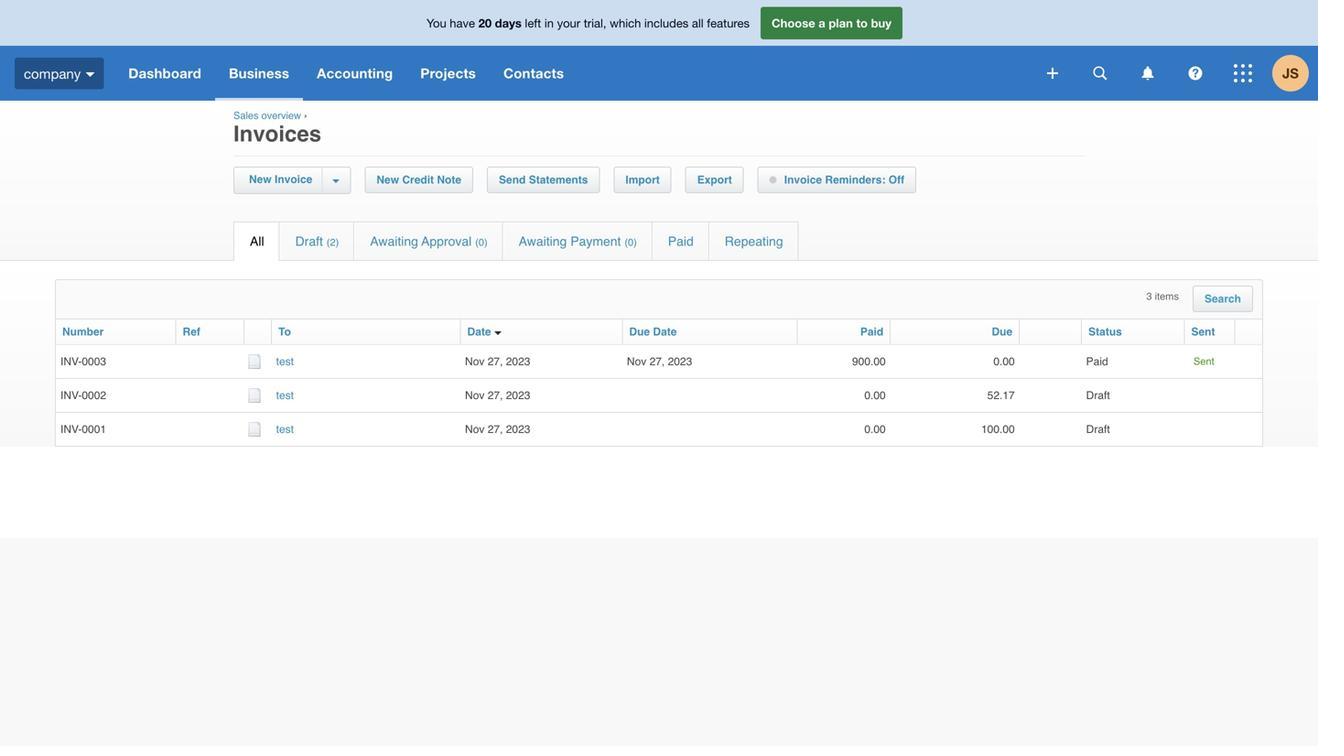 Task type: locate. For each thing, give the bounding box(es) containing it.
0 horizontal spatial invoice
[[275, 173, 313, 186]]

0 vertical spatial inv-
[[60, 355, 82, 368]]

2 horizontal spatial paid
[[1087, 355, 1109, 368]]

paid up 900.00
[[861, 326, 884, 338]]

nov 27, 2023
[[465, 355, 531, 368], [627, 355, 699, 368], [465, 389, 531, 402], [465, 423, 531, 436]]

1 vertical spatial sent
[[1194, 356, 1215, 367]]

awaiting left payment
[[519, 234, 567, 249]]

new invoice
[[249, 173, 313, 186]]

0 horizontal spatial svg image
[[85, 72, 95, 77]]

inv-0002
[[60, 389, 106, 402]]

1 vertical spatial 0.00
[[865, 389, 886, 402]]

new for new invoice
[[249, 173, 272, 186]]

draft (2)
[[295, 234, 339, 249]]

(2)
[[327, 237, 339, 248]]

all
[[250, 234, 264, 249]]

2 date from the left
[[653, 326, 677, 338]]

0 horizontal spatial new
[[249, 173, 272, 186]]

approval
[[422, 234, 472, 249]]

your
[[557, 16, 581, 30]]

paid for topmost paid 'link'
[[668, 234, 694, 249]]

paid down export link
[[668, 234, 694, 249]]

nov for 0002
[[465, 389, 485, 402]]

dashboard
[[128, 65, 201, 82]]

(0) for awaiting payment
[[625, 237, 637, 248]]

1 vertical spatial draft
[[1087, 389, 1111, 402]]

1 horizontal spatial date
[[653, 326, 677, 338]]

note
[[437, 174, 462, 186]]

credit
[[402, 174, 434, 186]]

0 vertical spatial paid
[[668, 234, 694, 249]]

2 inv- from the top
[[60, 389, 82, 402]]

includes
[[645, 16, 689, 30]]

3 test link from the top
[[276, 423, 294, 436]]

1 horizontal spatial (0)
[[625, 237, 637, 248]]

projects button
[[407, 46, 490, 101]]

1 vertical spatial inv-
[[60, 389, 82, 402]]

to link
[[279, 326, 291, 338]]

due date link
[[630, 326, 677, 338]]

buy
[[871, 16, 892, 30]]

3 test from the top
[[276, 423, 294, 436]]

2023 for 100.00
[[506, 423, 531, 436]]

1 horizontal spatial awaiting
[[519, 234, 567, 249]]

inv- down inv-0002
[[60, 423, 82, 436]]

draft
[[295, 234, 323, 249], [1087, 389, 1111, 402], [1087, 423, 1111, 436]]

0.00 for 52.17
[[865, 389, 886, 402]]

1 inv- from the top
[[60, 355, 82, 368]]

new left credit
[[377, 174, 399, 186]]

1 vertical spatial paid
[[861, 326, 884, 338]]

all
[[692, 16, 704, 30]]

test for 0003
[[276, 355, 294, 368]]

banner
[[0, 0, 1319, 101]]

1 horizontal spatial paid
[[861, 326, 884, 338]]

(0) inside the awaiting payment (0)
[[625, 237, 637, 248]]

1 test from the top
[[276, 355, 294, 368]]

nov 27, 2023 for 100.00
[[465, 423, 531, 436]]

sales overview › invoices
[[234, 110, 321, 147]]

due for due link
[[992, 326, 1013, 338]]

new credit note link
[[366, 168, 473, 192]]

0 horizontal spatial paid
[[668, 234, 694, 249]]

test link for inv-0001
[[276, 423, 294, 436]]

awaiting for awaiting payment
[[519, 234, 567, 249]]

1 awaiting from the left
[[370, 234, 418, 249]]

2 vertical spatial draft
[[1087, 423, 1111, 436]]

0 horizontal spatial awaiting
[[370, 234, 418, 249]]

test for 0002
[[276, 389, 294, 402]]

search
[[1205, 293, 1242, 305]]

business
[[229, 65, 290, 82]]

1 new from the left
[[249, 173, 272, 186]]

new down the invoices at top left
[[249, 173, 272, 186]]

js
[[1283, 65, 1300, 82]]

paid down status
[[1087, 355, 1109, 368]]

0 vertical spatial test link
[[276, 355, 294, 368]]

choose a plan to buy
[[772, 16, 892, 30]]

3 items
[[1147, 291, 1180, 302]]

1 due from the left
[[630, 326, 650, 338]]

0 horizontal spatial paid link
[[653, 223, 709, 260]]

0 vertical spatial 0.00
[[994, 355, 1015, 368]]

0 horizontal spatial svg image
[[1094, 66, 1108, 80]]

2 svg image from the left
[[1142, 66, 1154, 80]]

awaiting payment (0)
[[519, 234, 637, 249]]

0 horizontal spatial date
[[468, 326, 491, 338]]

plan
[[829, 16, 853, 30]]

1 (0) from the left
[[475, 237, 488, 248]]

test link for inv-0003
[[276, 355, 294, 368]]

accounting
[[317, 65, 393, 82]]

inv- for inv-0001
[[60, 423, 82, 436]]

2 due from the left
[[992, 326, 1013, 338]]

1 horizontal spatial new
[[377, 174, 399, 186]]

2023
[[506, 355, 531, 368], [668, 355, 693, 368], [506, 389, 531, 402], [506, 423, 531, 436]]

(0) right payment
[[625, 237, 637, 248]]

3 inv- from the top
[[60, 423, 82, 436]]

(0) inside awaiting approval (0)
[[475, 237, 488, 248]]

inv- up 'inv-0001'
[[60, 389, 82, 402]]

1 svg image from the left
[[1094, 66, 1108, 80]]

nov
[[465, 355, 485, 368], [627, 355, 647, 368], [465, 389, 485, 402], [465, 423, 485, 436]]

import
[[626, 174, 660, 186]]

2 vertical spatial inv-
[[60, 423, 82, 436]]

inv- down number
[[60, 355, 82, 368]]

2023 for 0.00
[[506, 355, 531, 368]]

awaiting for awaiting approval
[[370, 234, 418, 249]]

invoice left reminders:
[[785, 174, 822, 186]]

2 new from the left
[[377, 174, 399, 186]]

inv-0003
[[60, 355, 106, 368]]

have
[[450, 16, 475, 30]]

2 vertical spatial test link
[[276, 423, 294, 436]]

2 vertical spatial 0.00
[[865, 423, 886, 436]]

test
[[276, 355, 294, 368], [276, 389, 294, 402], [276, 423, 294, 436]]

0 vertical spatial test
[[276, 355, 294, 368]]

new
[[249, 173, 272, 186], [377, 174, 399, 186]]

27, for 0.00
[[488, 355, 503, 368]]

invoice
[[275, 173, 313, 186], [785, 174, 822, 186]]

date
[[468, 326, 491, 338], [653, 326, 677, 338]]

new invoice link
[[245, 168, 322, 192]]

2 awaiting from the left
[[519, 234, 567, 249]]

1 horizontal spatial svg image
[[1048, 68, 1059, 79]]

due
[[630, 326, 650, 338], [992, 326, 1013, 338]]

test link
[[276, 355, 294, 368], [276, 389, 294, 402], [276, 423, 294, 436]]

0 horizontal spatial (0)
[[475, 237, 488, 248]]

nov 27, 2023 for 0.00
[[465, 355, 531, 368]]

paid link down export
[[653, 223, 709, 260]]

inv- for inv-0002
[[60, 389, 82, 402]]

1 horizontal spatial invoice
[[785, 174, 822, 186]]

1 vertical spatial test
[[276, 389, 294, 402]]

items
[[1155, 291, 1180, 302]]

draft for 100.00
[[1087, 423, 1111, 436]]

1 test link from the top
[[276, 355, 294, 368]]

1 vertical spatial test link
[[276, 389, 294, 402]]

paid inside 'link'
[[668, 234, 694, 249]]

paid link up 900.00
[[861, 326, 884, 338]]

sales
[[234, 110, 259, 121]]

(0) for awaiting approval
[[475, 237, 488, 248]]

sent
[[1192, 326, 1216, 338], [1194, 356, 1215, 367]]

2 test link from the top
[[276, 389, 294, 402]]

to
[[857, 16, 868, 30]]

status link
[[1089, 326, 1123, 338]]

0 vertical spatial paid link
[[653, 223, 709, 260]]

sales overview link
[[234, 110, 301, 121]]

1 horizontal spatial svg image
[[1142, 66, 1154, 80]]

2 test from the top
[[276, 389, 294, 402]]

due for due date
[[630, 326, 650, 338]]

1 horizontal spatial due
[[992, 326, 1013, 338]]

awaiting
[[370, 234, 418, 249], [519, 234, 567, 249]]

52.17
[[988, 389, 1015, 402]]

invoice down the invoices at top left
[[275, 173, 313, 186]]

nov for 0003
[[465, 355, 485, 368]]

draft for 52.17
[[1087, 389, 1111, 402]]

svg image
[[1235, 64, 1253, 82], [1048, 68, 1059, 79], [85, 72, 95, 77]]

2 horizontal spatial svg image
[[1189, 66, 1203, 80]]

svg image
[[1094, 66, 1108, 80], [1142, 66, 1154, 80], [1189, 66, 1203, 80]]

sent down sent 'link'
[[1194, 356, 1215, 367]]

1 invoice from the left
[[275, 173, 313, 186]]

27,
[[488, 355, 503, 368], [650, 355, 665, 368], [488, 389, 503, 402], [488, 423, 503, 436]]

3
[[1147, 291, 1153, 302]]

2 vertical spatial test
[[276, 423, 294, 436]]

sent down the search link
[[1192, 326, 1216, 338]]

svg image inside "company" popup button
[[85, 72, 95, 77]]

which
[[610, 16, 641, 30]]

due date
[[630, 326, 677, 338]]

0 horizontal spatial due
[[630, 326, 650, 338]]

due link
[[992, 326, 1013, 338]]

2 (0) from the left
[[625, 237, 637, 248]]

(0) right approval
[[475, 237, 488, 248]]

awaiting left approval
[[370, 234, 418, 249]]

0.00
[[994, 355, 1015, 368], [865, 389, 886, 402], [865, 423, 886, 436]]

1 horizontal spatial paid link
[[861, 326, 884, 338]]



Task type: describe. For each thing, give the bounding box(es) containing it.
reminders:
[[826, 174, 886, 186]]

0 vertical spatial draft
[[295, 234, 323, 249]]

invoice reminders:                                  off link
[[759, 168, 916, 192]]

features
[[707, 16, 750, 30]]

100.00
[[982, 423, 1015, 436]]

statements
[[529, 174, 588, 186]]

company
[[24, 65, 81, 81]]

test for 0001
[[276, 423, 294, 436]]

new for new credit note
[[377, 174, 399, 186]]

off
[[889, 174, 905, 186]]

awaiting approval (0)
[[370, 234, 488, 249]]

you have 20 days left in your trial, which includes all features
[[427, 16, 750, 30]]

search link
[[1194, 287, 1253, 311]]

0.00 for 100.00
[[865, 423, 886, 436]]

paid for the bottom paid 'link'
[[861, 326, 884, 338]]

2 invoice from the left
[[785, 174, 822, 186]]

new credit note
[[377, 174, 462, 186]]

choose
[[772, 16, 816, 30]]

0002
[[82, 389, 106, 402]]

contacts
[[504, 65, 564, 82]]

27, for 100.00
[[488, 423, 503, 436]]

0 vertical spatial sent
[[1192, 326, 1216, 338]]

inv- for inv-0003
[[60, 355, 82, 368]]

2 horizontal spatial svg image
[[1235, 64, 1253, 82]]

0003
[[82, 355, 106, 368]]

company button
[[0, 46, 115, 101]]

days
[[495, 16, 522, 30]]

1 vertical spatial paid link
[[861, 326, 884, 338]]

invoice reminders:                                  off
[[785, 174, 905, 186]]

test link for inv-0002
[[276, 389, 294, 402]]

invoices
[[234, 121, 321, 147]]

projects
[[421, 65, 476, 82]]

in
[[545, 16, 554, 30]]

27, for 52.17
[[488, 389, 503, 402]]

business button
[[215, 46, 303, 101]]

number link
[[62, 326, 104, 338]]

900.00
[[853, 355, 886, 368]]

send statements
[[499, 174, 588, 186]]

trial,
[[584, 16, 607, 30]]

ref
[[183, 326, 200, 338]]

dashboard link
[[115, 46, 215, 101]]

number
[[62, 326, 104, 338]]

to
[[279, 326, 291, 338]]

export
[[698, 174, 732, 186]]

overview
[[262, 110, 301, 121]]

repeating link
[[710, 223, 799, 260]]

you
[[427, 16, 447, 30]]

nov 27, 2023 for 52.17
[[465, 389, 531, 402]]

3 svg image from the left
[[1189, 66, 1203, 80]]

banner containing dashboard
[[0, 0, 1319, 101]]

a
[[819, 16, 826, 30]]

send statements link
[[488, 168, 599, 192]]

status
[[1089, 326, 1123, 338]]

js button
[[1273, 46, 1319, 101]]

0001
[[82, 423, 106, 436]]

accounting button
[[303, 46, 407, 101]]

20
[[479, 16, 492, 30]]

1 date from the left
[[468, 326, 491, 338]]

export link
[[687, 168, 743, 192]]

import link
[[615, 168, 671, 192]]

left
[[525, 16, 541, 30]]

2023 for 52.17
[[506, 389, 531, 402]]

sent link
[[1192, 326, 1216, 338]]

contacts button
[[490, 46, 578, 101]]

payment
[[571, 234, 621, 249]]

›
[[304, 110, 307, 121]]

inv-0001
[[60, 423, 106, 436]]

nov for 0001
[[465, 423, 485, 436]]

ref link
[[183, 326, 200, 338]]

date link
[[468, 326, 491, 338]]

2 vertical spatial paid
[[1087, 355, 1109, 368]]

repeating
[[725, 234, 784, 249]]

send
[[499, 174, 526, 186]]

all link
[[234, 223, 279, 260]]



Task type: vqa. For each thing, say whether or not it's contained in the screenshot.
test to the middle
yes



